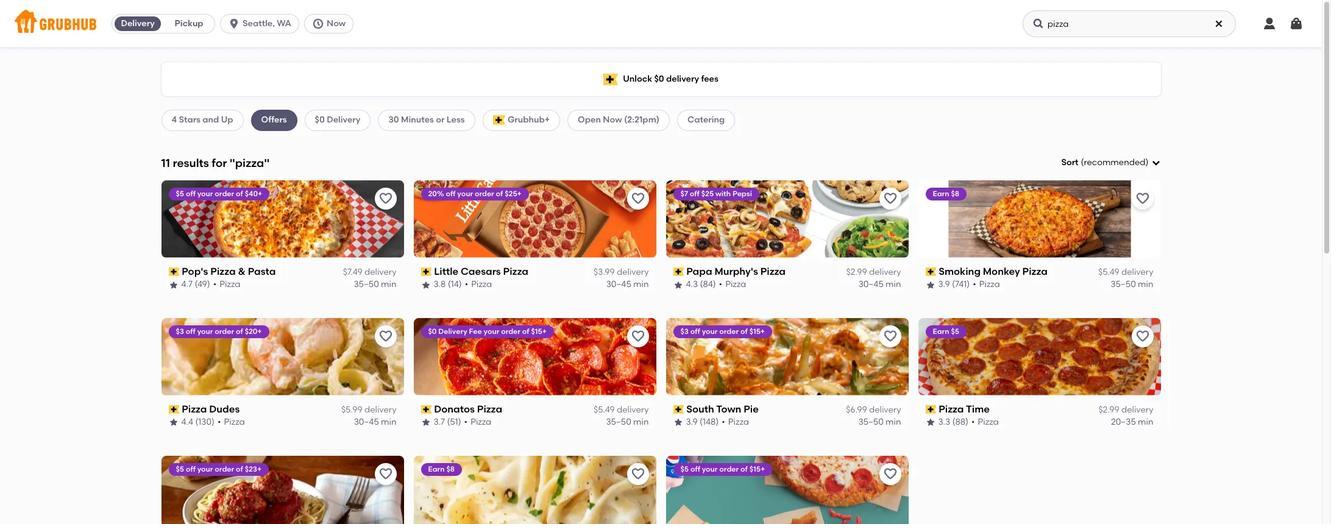 Task type: describe. For each thing, give the bounding box(es) containing it.
off for pizza
[[186, 327, 196, 336]]

of for $3 off your order of $20+
[[236, 327, 243, 336]]

for
[[212, 156, 227, 170]]

$5.49 for smoking monkey pizza
[[1099, 267, 1120, 277]]

4.3 (84)
[[686, 280, 716, 290]]

(84)
[[700, 280, 716, 290]]

$3 off your order of $20+
[[176, 327, 262, 336]]

open now (2:21pm)
[[578, 115, 660, 125]]

3.7 (51)
[[434, 417, 461, 428]]

$8 for 24/7 gourmet pizza logo
[[447, 465, 455, 474]]

$3 for south town pie
[[681, 327, 689, 336]]

subscription pass image for papa murphy's pizza
[[674, 268, 684, 276]]

little caesars pizza logo image
[[414, 180, 656, 258]]

• pizza for pop's pizza & pasta
[[213, 280, 240, 290]]

stars
[[179, 115, 201, 125]]

papa murphy's pizza
[[687, 266, 786, 277]]

off for south
[[691, 327, 701, 336]]

your for $5 off your order of $15+
[[702, 465, 718, 474]]

delivery for $0 delivery
[[327, 115, 361, 125]]

30–45 for papa murphy's pizza
[[859, 280, 884, 290]]

of for 20% off your order of $25+
[[496, 190, 503, 198]]

papa
[[687, 266, 713, 277]]

grubhub plus flag logo image for unlock $0 delivery fees
[[604, 73, 618, 85]]

"pizza"
[[230, 156, 270, 170]]

less
[[447, 115, 465, 125]]

0 vertical spatial $0
[[655, 74, 664, 84]]

• for little caesars pizza
[[465, 280, 468, 290]]

off down 4.4
[[186, 465, 196, 474]]

30–45 for pizza dudes
[[354, 417, 379, 428]]

your for $5 off your order of $23+
[[197, 465, 213, 474]]

pizza right monkey
[[1023, 266, 1048, 277]]

35–50 min for pizza
[[1111, 280, 1154, 290]]

earn for smoking monkey pizza
[[933, 190, 950, 198]]

donatos pizza logo image
[[414, 318, 656, 396]]

• pizza for little caesars pizza
[[465, 280, 492, 290]]

now inside "button"
[[327, 18, 346, 29]]

$7 off $25 with pepsi
[[681, 190, 752, 198]]

• pizza for south town pie
[[722, 417, 749, 428]]

3.8
[[434, 280, 446, 290]]

4.4
[[181, 417, 193, 428]]

3.7
[[434, 417, 445, 428]]

$15+ for $3 off your order of $15+
[[750, 327, 765, 336]]

star icon image for pizza dudes
[[169, 418, 178, 428]]

with
[[716, 190, 731, 198]]

pickup
[[175, 18, 203, 29]]

3.8 (14)
[[434, 280, 462, 290]]

$5.99
[[341, 405, 363, 415]]

pickup button
[[163, 14, 215, 34]]

35–50 for &
[[354, 280, 379, 290]]

town
[[717, 403, 742, 415]]

(14)
[[448, 280, 462, 290]]

pie
[[744, 403, 759, 415]]

save this restaurant image for smoking monkey pizza
[[1136, 191, 1150, 206]]

pizza down papa murphy's pizza
[[726, 280, 747, 290]]

subscription pass image for little caesars pizza
[[421, 268, 432, 276]]

min for donatos pizza
[[634, 417, 649, 428]]

pizza down pop's pizza & pasta
[[220, 280, 240, 290]]

4.4 (130)
[[181, 417, 215, 428]]

delivery for pop's pizza & pasta
[[365, 267, 397, 277]]

pop's pizza & pasta logo image
[[161, 180, 404, 258]]

star icon image for south town pie
[[674, 418, 683, 428]]

star icon image for papa murphy's pizza
[[674, 280, 683, 290]]

$15+ for $5 off your order of $15+
[[750, 465, 765, 474]]

save this restaurant image for pizza time
[[1136, 329, 1150, 344]]

$5.49 for donatos pizza
[[594, 405, 615, 415]]

seattle,
[[243, 18, 275, 29]]

11
[[161, 156, 170, 170]]

$7
[[681, 190, 688, 198]]

• for south town pie
[[722, 417, 725, 428]]

• for papa murphy's pizza
[[719, 280, 723, 290]]

donatos
[[434, 403, 475, 415]]

save this restaurant button for smoking monkey pizza
[[1132, 188, 1154, 210]]

save this restaurant image for little caesars pizza
[[631, 191, 645, 206]]

or
[[436, 115, 445, 125]]

pizza right donatos
[[477, 403, 502, 415]]

• for smoking monkey pizza
[[973, 280, 977, 290]]

dudes
[[209, 403, 240, 415]]

save this restaurant button for pizza dudes
[[375, 325, 397, 347]]

pizza down town
[[729, 417, 749, 428]]

$5 for $5 off your order of $40+
[[176, 190, 184, 198]]

(51)
[[447, 417, 461, 428]]

your for 20% off your order of $25+
[[458, 190, 473, 198]]

&
[[238, 266, 246, 277]]

svg image inside the now "button"
[[312, 18, 324, 30]]

order right fee
[[501, 327, 521, 336]]

save this restaurant image for donatos pizza
[[631, 329, 645, 344]]

fee
[[469, 327, 482, 336]]

30–45 for little caesars pizza
[[607, 280, 632, 290]]

wa
[[277, 18, 291, 29]]

order for $5 off your order of $15+
[[720, 465, 739, 474]]

seattle, wa
[[243, 18, 291, 29]]

4
[[172, 115, 177, 125]]

• for pizza dudes
[[218, 417, 221, 428]]

$2.99 delivery for pizza time
[[1099, 405, 1154, 415]]

$0 delivery
[[315, 115, 361, 125]]

donatos pizza
[[434, 403, 502, 415]]

pizza time
[[939, 403, 990, 415]]

main navigation navigation
[[0, 0, 1323, 48]]

off for pop's
[[186, 190, 196, 198]]

$5 down '3.9 (741)'
[[951, 327, 960, 336]]

min for papa murphy's pizza
[[886, 280, 902, 290]]

20–35
[[1112, 417, 1136, 428]]

time
[[966, 403, 990, 415]]

pizza up the 3.3 (88)
[[939, 403, 964, 415]]

(130)
[[195, 417, 215, 428]]

none field containing sort
[[1062, 157, 1161, 169]]

save this restaurant button for little caesars pizza
[[627, 188, 649, 210]]

subscription pass image for pizza time
[[926, 405, 937, 414]]

$40+
[[245, 190, 262, 198]]

star icon image for pop's pizza & pasta
[[169, 280, 178, 290]]

results
[[173, 156, 209, 170]]

$5.49 delivery for donatos pizza
[[594, 405, 649, 415]]

35–50 min for &
[[354, 280, 397, 290]]

order for $5 off your order of $23+
[[215, 465, 234, 474]]

$5 off your order of $40+
[[176, 190, 262, 198]]

and
[[203, 115, 219, 125]]

seattle, wa button
[[220, 14, 304, 34]]

your for $3 off your order of $20+
[[197, 327, 213, 336]]

villa italian kitchen logo image
[[161, 456, 404, 524]]

of for $5 off your order of $15+
[[741, 465, 748, 474]]

24/7 gourmet pizza logo image
[[414, 456, 656, 524]]

$25+
[[505, 190, 522, 198]]

4.7 (49)
[[181, 280, 210, 290]]

unlock $0 delivery fees
[[623, 74, 719, 84]]

1 horizontal spatial now
[[603, 115, 622, 125]]

delivery for little caesars pizza
[[617, 267, 649, 277]]

your for $3 off your order of $15+
[[702, 327, 718, 336]]

little caesars pizza
[[434, 266, 529, 277]]

murphy's
[[715, 266, 758, 277]]

7-eleven logo image
[[666, 456, 909, 524]]

30 minutes or less
[[389, 115, 465, 125]]

min for little caesars pizza
[[634, 280, 649, 290]]

$3.99
[[594, 267, 615, 277]]

order for $5 off your order of $40+
[[215, 190, 234, 198]]

20% off your order of $25+
[[428, 190, 522, 198]]

earn $5
[[933, 327, 960, 336]]

3.9 for south town pie
[[686, 417, 698, 428]]

smoking
[[939, 266, 981, 277]]

sort ( recommended )
[[1062, 157, 1149, 168]]

star icon image for pizza time
[[926, 418, 936, 428]]

$23+
[[245, 465, 262, 474]]

star icon image for little caesars pizza
[[421, 280, 431, 290]]

30
[[389, 115, 399, 125]]

min for pizza time
[[1139, 417, 1154, 428]]



Task type: vqa. For each thing, say whether or not it's contained in the screenshot.
bottom The $5.49
yes



Task type: locate. For each thing, give the bounding box(es) containing it.
1 horizontal spatial $2.99
[[1099, 405, 1120, 415]]

subscription pass image left little
[[421, 268, 432, 276]]

now right the open
[[603, 115, 622, 125]]

star icon image left 4.4
[[169, 418, 178, 428]]

• pizza for pizza dudes
[[218, 417, 245, 428]]

save this restaurant button for pizza time
[[1132, 325, 1154, 347]]

save this restaurant image for south town pie
[[883, 329, 898, 344]]

subscription pass image left smoking
[[926, 268, 937, 276]]

pop's
[[182, 266, 208, 277]]

unlock
[[623, 74, 653, 84]]

monkey
[[983, 266, 1021, 277]]

of for $5 off your order of $23+
[[236, 465, 243, 474]]

0 vertical spatial earn $8
[[933, 190, 960, 198]]

order left $23+
[[215, 465, 234, 474]]

offers
[[261, 115, 287, 125]]

svg image inside seattle, wa button
[[228, 18, 240, 30]]

recommended
[[1084, 157, 1146, 168]]

0 vertical spatial $2.99
[[847, 267, 867, 277]]

Search for food, convenience, alcohol... search field
[[1023, 10, 1237, 37]]

$2.99 delivery
[[847, 267, 902, 277], [1099, 405, 1154, 415]]

(49)
[[195, 280, 210, 290]]

$7.49 delivery
[[343, 267, 397, 277]]

save this restaurant image
[[378, 191, 393, 206], [631, 191, 645, 206], [1136, 191, 1150, 206], [378, 329, 393, 344], [631, 329, 645, 344], [631, 467, 645, 481], [883, 467, 898, 481]]

3.3 (88)
[[939, 417, 969, 428]]

1 vertical spatial 3.9
[[686, 417, 698, 428]]

pasta
[[248, 266, 276, 277]]

• pizza down pop's pizza & pasta
[[213, 280, 240, 290]]

30–45
[[607, 280, 632, 290], [859, 280, 884, 290], [354, 417, 379, 428]]

pizza down little caesars pizza
[[471, 280, 492, 290]]

pop's pizza & pasta
[[182, 266, 276, 277]]

1 horizontal spatial $0
[[428, 327, 437, 336]]

save this restaurant image for pop's pizza & pasta
[[378, 191, 393, 206]]

1 horizontal spatial $5.49 delivery
[[1099, 267, 1154, 277]]

• right (49)
[[213, 280, 217, 290]]

• pizza for smoking monkey pizza
[[973, 280, 1001, 290]]

$5.49 delivery
[[1099, 267, 1154, 277], [594, 405, 649, 415]]

1 horizontal spatial 30–45 min
[[607, 280, 649, 290]]

$5 down 3.9 (148)
[[681, 465, 689, 474]]

3.9 (148)
[[686, 417, 719, 428]]

delivery for donatos pizza
[[617, 405, 649, 415]]

of for $3 off your order of $15+
[[741, 327, 748, 336]]

subscription pass image left south
[[674, 405, 684, 414]]

save this restaurant button for pop's pizza & pasta
[[375, 188, 397, 210]]

min for south town pie
[[886, 417, 902, 428]]

$7.49
[[343, 267, 363, 277]]

2 horizontal spatial delivery
[[439, 327, 467, 336]]

earn $8
[[933, 190, 960, 198], [428, 465, 455, 474]]

smoking monkey pizza logo image
[[919, 180, 1161, 258]]

$5 down 4.4
[[176, 465, 184, 474]]

3.9 down south
[[686, 417, 698, 428]]

• pizza down dudes
[[218, 417, 245, 428]]

min
[[381, 280, 397, 290], [634, 280, 649, 290], [886, 280, 902, 290], [1139, 280, 1154, 290], [381, 417, 397, 428], [634, 417, 649, 428], [886, 417, 902, 428], [1139, 417, 1154, 428]]

of right fee
[[522, 327, 530, 336]]

of left $25+
[[496, 190, 503, 198]]

star icon image left 3.7 on the left
[[421, 418, 431, 428]]

order for $3 off your order of $15+
[[720, 327, 739, 336]]

your down (130) at the bottom of the page
[[197, 465, 213, 474]]

subscription pass image for smoking monkey pizza
[[926, 268, 937, 276]]

1 vertical spatial $8
[[447, 465, 455, 474]]

of down the pie
[[741, 465, 748, 474]]

star icon image left '3.9 (741)'
[[926, 280, 936, 290]]

$3.99 delivery
[[594, 267, 649, 277]]

your right 20% in the left of the page
[[458, 190, 473, 198]]

save this restaurant button for papa murphy's pizza
[[880, 188, 902, 210]]

0 vertical spatial delivery
[[121, 18, 155, 29]]

pizza right murphy's on the right bottom
[[761, 266, 786, 277]]

subscription pass image
[[421, 268, 432, 276], [169, 405, 179, 414], [926, 405, 937, 414]]

$3 down "4.7"
[[176, 327, 184, 336]]

star icon image for smoking monkey pizza
[[926, 280, 936, 290]]

pizza down dudes
[[224, 417, 245, 428]]

order left $40+ at the left top of page
[[215, 190, 234, 198]]

1 vertical spatial $2.99 delivery
[[1099, 405, 1154, 415]]

3.9
[[939, 280, 950, 290], [686, 417, 698, 428]]

subscription pass image left pizza time in the right of the page
[[926, 405, 937, 414]]

grubhub plus flag logo image left grubhub+
[[493, 116, 505, 125]]

2 horizontal spatial 30–45 min
[[859, 280, 902, 290]]

min for pop's pizza & pasta
[[381, 280, 397, 290]]

1 vertical spatial grubhub plus flag logo image
[[493, 116, 505, 125]]

of left $40+ at the left top of page
[[236, 190, 243, 198]]

delivery for pizza dudes
[[365, 405, 397, 415]]

4.3
[[686, 280, 698, 290]]

$8 for smoking monkey pizza logo
[[951, 190, 960, 198]]

• for donatos pizza
[[464, 417, 468, 428]]

now right wa
[[327, 18, 346, 29]]

0 vertical spatial $2.99 delivery
[[847, 267, 902, 277]]

delivery left fee
[[439, 327, 467, 336]]

2 vertical spatial delivery
[[439, 327, 467, 336]]

0 horizontal spatial $0
[[315, 115, 325, 125]]

0 vertical spatial 3.9
[[939, 280, 950, 290]]

$5 down results
[[176, 190, 184, 198]]

order left $20+
[[215, 327, 234, 336]]

now button
[[304, 14, 359, 34]]

0 vertical spatial $8
[[951, 190, 960, 198]]

$2.99 for pizza time
[[1099, 405, 1120, 415]]

$3 off your order of $15+
[[681, 327, 765, 336]]

delivery for papa murphy's pizza
[[870, 267, 902, 277]]

south
[[687, 403, 715, 415]]

• right (84)
[[719, 280, 723, 290]]

$5 off your order of $15+
[[681, 465, 765, 474]]

0 horizontal spatial $5.49 delivery
[[594, 405, 649, 415]]

$5 for $5 off your order of $15+
[[681, 465, 689, 474]]

• pizza down caesars
[[465, 280, 492, 290]]

1 vertical spatial $5.49
[[594, 405, 615, 415]]

1 vertical spatial earn $8
[[428, 465, 455, 474]]

• pizza for donatos pizza
[[464, 417, 492, 428]]

subscription pass image for pop's pizza & pasta
[[169, 268, 179, 276]]

off down results
[[186, 190, 196, 198]]

$0 right unlock
[[655, 74, 664, 84]]

delivery button
[[112, 14, 163, 34]]

your down (148)
[[702, 465, 718, 474]]

delivery
[[666, 74, 699, 84], [365, 267, 397, 277], [617, 267, 649, 277], [870, 267, 902, 277], [1122, 267, 1154, 277], [365, 405, 397, 415], [617, 405, 649, 415], [870, 405, 902, 415], [1122, 405, 1154, 415]]

• right (51)
[[464, 417, 468, 428]]

• pizza down time
[[972, 417, 999, 428]]

your right fee
[[484, 327, 500, 336]]

smoking monkey pizza
[[939, 266, 1048, 277]]

• pizza down donatos pizza
[[464, 417, 492, 428]]

1 horizontal spatial svg image
[[1215, 19, 1224, 29]]

fees
[[701, 74, 719, 84]]

0 horizontal spatial $2.99 delivery
[[847, 267, 902, 277]]

save this restaurant image for papa murphy's pizza
[[883, 191, 898, 206]]

2 horizontal spatial svg image
[[1263, 16, 1277, 31]]

order down town
[[720, 465, 739, 474]]

0 horizontal spatial 30–45
[[354, 417, 379, 428]]

0 horizontal spatial grubhub plus flag logo image
[[493, 116, 505, 125]]

south town pie
[[687, 403, 759, 415]]

save this restaurant button for south town pie
[[880, 325, 902, 347]]

subscription pass image for pizza dudes
[[169, 405, 179, 414]]

35–50 for pizza
[[1111, 280, 1136, 290]]

)
[[1146, 157, 1149, 168]]

$5 off your order of $23+
[[176, 465, 262, 474]]

1 horizontal spatial $3
[[681, 327, 689, 336]]

• down south town pie
[[722, 417, 725, 428]]

subscription pass image left pizza dudes
[[169, 405, 179, 414]]

0 vertical spatial $5.49 delivery
[[1099, 267, 1154, 277]]

off right 20% in the left of the page
[[446, 190, 456, 198]]

your for $5 off your order of $40+
[[197, 190, 213, 198]]

0 horizontal spatial subscription pass image
[[169, 405, 179, 414]]

your down 11 results for "pizza"
[[197, 190, 213, 198]]

• pizza down papa murphy's pizza
[[719, 280, 747, 290]]

0 horizontal spatial $5.49
[[594, 405, 615, 415]]

35–50 for pie
[[859, 417, 884, 428]]

of for $5 off your order of $40+
[[236, 190, 243, 198]]

• right (88)
[[972, 417, 975, 428]]

min for smoking monkey pizza
[[1139, 280, 1154, 290]]

$6.99
[[846, 405, 867, 415]]

2 vertical spatial earn
[[428, 465, 445, 474]]

off for little
[[446, 190, 456, 198]]

0 horizontal spatial $2.99
[[847, 267, 867, 277]]

(
[[1081, 157, 1084, 168]]

order for 20% off your order of $25+
[[475, 190, 494, 198]]

earn
[[933, 190, 950, 198], [933, 327, 950, 336], [428, 465, 445, 474]]

off down "4.7"
[[186, 327, 196, 336]]

(2:21pm)
[[624, 115, 660, 125]]

your down (84)
[[702, 327, 718, 336]]

star icon image left 3.8
[[421, 280, 431, 290]]

0 horizontal spatial delivery
[[121, 18, 155, 29]]

delivery for south town pie
[[870, 405, 902, 415]]

0 vertical spatial earn
[[933, 190, 950, 198]]

pizza down donatos pizza
[[471, 417, 492, 428]]

delivery left pickup
[[121, 18, 155, 29]]

• for pizza time
[[972, 417, 975, 428]]

little
[[434, 266, 459, 277]]

1 vertical spatial earn
[[933, 327, 950, 336]]

35–50 min for pie
[[859, 417, 902, 428]]

subscription pass image left pop's
[[169, 268, 179, 276]]

order down papa murphy's pizza
[[720, 327, 739, 336]]

of
[[236, 190, 243, 198], [496, 190, 503, 198], [236, 327, 243, 336], [522, 327, 530, 336], [741, 327, 748, 336], [236, 465, 243, 474], [741, 465, 748, 474]]

pepsi
[[733, 190, 752, 198]]

of left $23+
[[236, 465, 243, 474]]

$20+
[[245, 327, 262, 336]]

• right (741)
[[973, 280, 977, 290]]

1 horizontal spatial subscription pass image
[[421, 268, 432, 276]]

delivery for smoking monkey pizza
[[1122, 267, 1154, 277]]

delivery for pizza time
[[1122, 405, 1154, 415]]

20–35 min
[[1112, 417, 1154, 428]]

0 horizontal spatial 3.9
[[686, 417, 698, 428]]

•
[[213, 280, 217, 290], [465, 280, 468, 290], [719, 280, 723, 290], [973, 280, 977, 290], [218, 417, 221, 428], [464, 417, 468, 428], [722, 417, 725, 428], [972, 417, 975, 428]]

star icon image left 3.3
[[926, 418, 936, 428]]

$5.49 delivery for smoking monkey pizza
[[1099, 267, 1154, 277]]

0 horizontal spatial svg image
[[1152, 158, 1161, 168]]

pizza right caesars
[[503, 266, 529, 277]]

pizza up 4.4 (130)
[[182, 403, 207, 415]]

save this restaurant image for pizza dudes
[[378, 329, 393, 344]]

0 vertical spatial grubhub plus flag logo image
[[604, 73, 618, 85]]

now
[[327, 18, 346, 29], [603, 115, 622, 125]]

2 horizontal spatial $0
[[655, 74, 664, 84]]

subscription pass image for south town pie
[[674, 405, 684, 414]]

1 horizontal spatial delivery
[[327, 115, 361, 125]]

0 vertical spatial now
[[327, 18, 346, 29]]

2 $3 from the left
[[681, 327, 689, 336]]

subscription pass image left donatos
[[421, 405, 432, 414]]

star icon image
[[169, 280, 178, 290], [421, 280, 431, 290], [674, 280, 683, 290], [926, 280, 936, 290], [169, 418, 178, 428], [421, 418, 431, 428], [674, 418, 683, 428], [926, 418, 936, 428]]

0 horizontal spatial $8
[[447, 465, 455, 474]]

(741)
[[952, 280, 970, 290]]

star icon image left 4.3
[[674, 280, 683, 290]]

grubhub plus flag logo image left unlock
[[604, 73, 618, 85]]

2 horizontal spatial subscription pass image
[[926, 405, 937, 414]]

(148)
[[700, 417, 719, 428]]

minutes
[[401, 115, 434, 125]]

save this restaurant button for donatos pizza
[[627, 325, 649, 347]]

4 stars and up
[[172, 115, 233, 125]]

delivery left 30
[[327, 115, 361, 125]]

subscription pass image for donatos pizza
[[421, 405, 432, 414]]

pizza dudes
[[182, 403, 240, 415]]

1 $3 from the left
[[176, 327, 184, 336]]

$2.99 for papa murphy's pizza
[[847, 267, 867, 277]]

30–45 min for pizza dudes
[[354, 417, 397, 428]]

• pizza down town
[[722, 417, 749, 428]]

• right (14)
[[465, 280, 468, 290]]

4.7
[[181, 280, 193, 290]]

1 horizontal spatial $2.99 delivery
[[1099, 405, 1154, 415]]

3.9 left (741)
[[939, 280, 950, 290]]

pizza down time
[[978, 417, 999, 428]]

order for $3 off your order of $20+
[[215, 327, 234, 336]]

1 horizontal spatial grubhub plus flag logo image
[[604, 73, 618, 85]]

grubhub+
[[508, 115, 550, 125]]

1 horizontal spatial $5.49
[[1099, 267, 1120, 277]]

save this restaurant image
[[883, 191, 898, 206], [883, 329, 898, 344], [1136, 329, 1150, 344], [378, 467, 393, 481]]

off down 4.3
[[691, 327, 701, 336]]

• down dudes
[[218, 417, 221, 428]]

svg image
[[1290, 16, 1304, 31], [228, 18, 240, 30], [312, 18, 324, 30], [1033, 18, 1045, 30]]

$5.99 delivery
[[341, 405, 397, 415]]

earn $8 for 24/7 gourmet pizza logo
[[428, 465, 455, 474]]

1 horizontal spatial earn $8
[[933, 190, 960, 198]]

order left $25+
[[475, 190, 494, 198]]

your down (49)
[[197, 327, 213, 336]]

off right $7
[[690, 190, 700, 198]]

grubhub plus flag logo image for grubhub+
[[493, 116, 505, 125]]

$0 for $0 delivery
[[315, 115, 325, 125]]

earn for pizza time
[[933, 327, 950, 336]]

0 vertical spatial $5.49
[[1099, 267, 1120, 277]]

0 horizontal spatial $3
[[176, 327, 184, 336]]

svg image
[[1263, 16, 1277, 31], [1215, 19, 1224, 29], [1152, 158, 1161, 168]]

3.3
[[939, 417, 951, 428]]

$5 for $5 off your order of $23+
[[176, 465, 184, 474]]

None field
[[1062, 157, 1161, 169]]

star icon image left 3.9 (148)
[[674, 418, 683, 428]]

30–45 min
[[607, 280, 649, 290], [859, 280, 902, 290], [354, 417, 397, 428]]

2 vertical spatial $0
[[428, 327, 437, 336]]

(88)
[[953, 417, 969, 428]]

$0 right offers
[[315, 115, 325, 125]]

off for papa
[[690, 190, 700, 198]]

1 vertical spatial $5.49 delivery
[[594, 405, 649, 415]]

grubhub plus flag logo image
[[604, 73, 618, 85], [493, 116, 505, 125]]

$0 left fee
[[428, 327, 437, 336]]

of down murphy's on the right bottom
[[741, 327, 748, 336]]

catering
[[688, 115, 725, 125]]

your
[[197, 190, 213, 198], [458, 190, 473, 198], [197, 327, 213, 336], [484, 327, 500, 336], [702, 327, 718, 336], [197, 465, 213, 474], [702, 465, 718, 474]]

2 horizontal spatial 30–45
[[859, 280, 884, 290]]

1 vertical spatial $2.99
[[1099, 405, 1120, 415]]

order
[[215, 190, 234, 198], [475, 190, 494, 198], [215, 327, 234, 336], [501, 327, 521, 336], [720, 327, 739, 336], [215, 465, 234, 474], [720, 465, 739, 474]]

delivery for $0 delivery fee your order of $15+
[[439, 327, 467, 336]]

3.9 (741)
[[939, 280, 970, 290]]

• for pop's pizza & pasta
[[213, 280, 217, 290]]

$3 for pizza dudes
[[176, 327, 184, 336]]

$25
[[702, 190, 714, 198]]

1 vertical spatial now
[[603, 115, 622, 125]]

of left $20+
[[236, 327, 243, 336]]

open
[[578, 115, 601, 125]]

• pizza down smoking monkey pizza
[[973, 280, 1001, 290]]

delivery
[[121, 18, 155, 29], [327, 115, 361, 125], [439, 327, 467, 336]]

1 vertical spatial delivery
[[327, 115, 361, 125]]

0 horizontal spatial 30–45 min
[[354, 417, 397, 428]]

pizza left & on the bottom of page
[[211, 266, 236, 277]]

pizza down smoking monkey pizza
[[980, 280, 1001, 290]]

sort
[[1062, 157, 1079, 168]]

35–50
[[354, 280, 379, 290], [1111, 280, 1136, 290], [606, 417, 632, 428], [859, 417, 884, 428]]

0 horizontal spatial now
[[327, 18, 346, 29]]

30–45 min for little caesars pizza
[[607, 280, 649, 290]]

south town pie logo image
[[666, 318, 909, 396]]

subscription pass image left papa
[[674, 268, 684, 276]]

$3 down 4.3
[[681, 327, 689, 336]]

star icon image left "4.7"
[[169, 280, 178, 290]]

1 horizontal spatial 30–45
[[607, 280, 632, 290]]

1 horizontal spatial 3.9
[[939, 280, 950, 290]]

$5.49
[[1099, 267, 1120, 277], [594, 405, 615, 415]]

1 vertical spatial $0
[[315, 115, 325, 125]]

$5
[[176, 190, 184, 198], [951, 327, 960, 336], [176, 465, 184, 474], [681, 465, 689, 474]]

papa murphy's pizza logo image
[[666, 180, 909, 258]]

delivery inside button
[[121, 18, 155, 29]]

20%
[[428, 190, 444, 198]]

1 horizontal spatial $8
[[951, 190, 960, 198]]

off down 3.9 (148)
[[691, 465, 701, 474]]

pizza dudes logo image
[[161, 318, 404, 396]]

0 horizontal spatial earn $8
[[428, 465, 455, 474]]

$0 delivery fee your order of $15+
[[428, 327, 547, 336]]

pizza time logo image
[[919, 318, 1161, 396]]

earn $8 for smoking monkey pizza logo
[[933, 190, 960, 198]]

subscription pass image
[[169, 268, 179, 276], [674, 268, 684, 276], [926, 268, 937, 276], [421, 405, 432, 414], [674, 405, 684, 414]]



